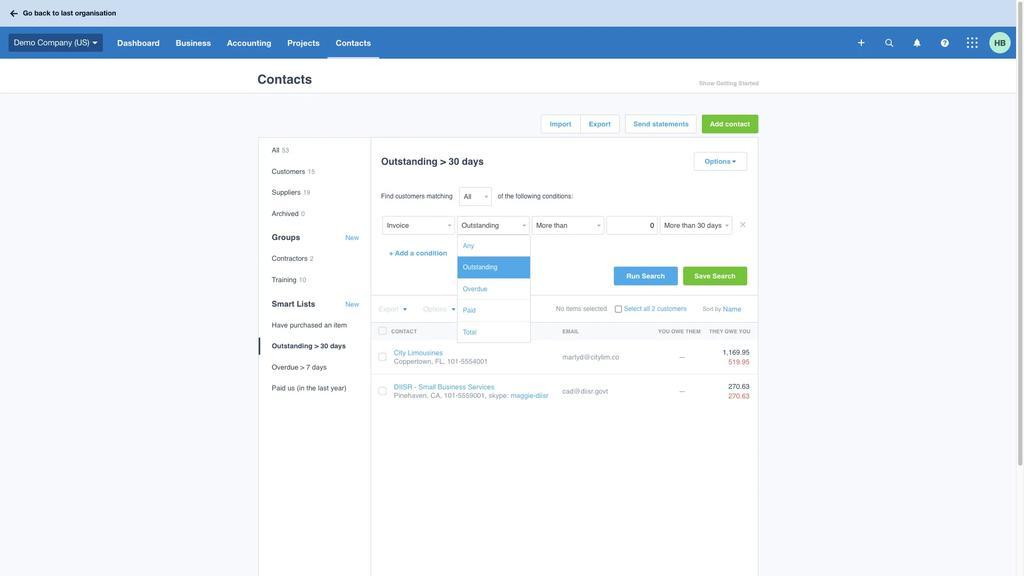 Task type: vqa. For each thing, say whether or not it's contained in the screenshot.
5554001
yes



Task type: locate. For each thing, give the bounding box(es) containing it.
0 vertical spatial new link
[[345, 234, 359, 242]]

outstanding up 'overdue > 7 days'
[[272, 342, 313, 350]]

0 horizontal spatial 30
[[321, 342, 328, 350]]

2 new link from the top
[[345, 300, 359, 308]]

export for the topmost export button
[[589, 120, 611, 128]]

1 — from the top
[[679, 353, 686, 361]]

find customers matching
[[381, 193, 453, 200]]

days
[[462, 156, 484, 167], [330, 342, 346, 350], [312, 363, 327, 371]]

el image up contact
[[403, 308, 407, 312]]

accounting button
[[219, 27, 279, 59]]

1 vertical spatial last
[[318, 384, 329, 392]]

0 horizontal spatial last
[[61, 9, 73, 17]]

diisr
[[394, 383, 413, 391]]

search
[[642, 272, 665, 280], [713, 272, 736, 280]]

0 horizontal spatial customers
[[395, 193, 425, 200]]

search for save search
[[713, 272, 736, 280]]

edit button
[[472, 305, 484, 313]]

2 horizontal spatial el image
[[732, 160, 736, 164]]

them
[[686, 328, 701, 335]]

1 vertical spatial days
[[330, 342, 346, 350]]

0 vertical spatial 270.63
[[729, 382, 750, 390]]

0 vertical spatial export
[[589, 120, 611, 128]]

2 vertical spatial >
[[300, 363, 304, 371]]

1 horizontal spatial el image
[[452, 308, 456, 312]]

add inside button
[[395, 249, 408, 257]]

0 vertical spatial export button
[[581, 115, 619, 133]]

1 vertical spatial 270.63
[[729, 392, 750, 400]]

0 vertical spatial days
[[462, 156, 484, 167]]

1 vertical spatial options
[[423, 305, 447, 313]]

0 horizontal spatial the
[[307, 384, 316, 392]]

1 horizontal spatial options
[[705, 157, 731, 165]]

search right 'run'
[[642, 272, 665, 280]]

0 horizontal spatial export button
[[379, 305, 407, 313]]

paid left us
[[272, 384, 286, 392]]

1 vertical spatial options button
[[423, 305, 456, 313]]

0 vertical spatial outstanding
[[381, 156, 438, 167]]

paid us (in the last year)
[[272, 384, 347, 392]]

add
[[710, 120, 724, 128], [395, 249, 408, 257]]

matching
[[427, 193, 453, 200]]

1 horizontal spatial search
[[713, 272, 736, 280]]

2 vertical spatial outstanding
[[272, 342, 313, 350]]

banner containing hb
[[0, 0, 1016, 59]]

contacts right projects
[[336, 38, 371, 47]]

el image down contact
[[732, 160, 736, 164]]

2 270.63 from the top
[[729, 392, 750, 400]]

1 vertical spatial the
[[307, 384, 316, 392]]

— for 1,169.95
[[679, 353, 686, 361]]

you up 1,169.95
[[739, 328, 751, 335]]

2 vertical spatial days
[[312, 363, 327, 371]]

0 vertical spatial business
[[176, 38, 211, 47]]

export button up contact
[[379, 305, 407, 313]]

contact
[[726, 120, 750, 128]]

navigation
[[109, 27, 851, 59]]

0 horizontal spatial options
[[423, 305, 447, 313]]

— for 270.63
[[679, 387, 686, 395]]

export inside button
[[589, 120, 611, 128]]

1 vertical spatial add
[[395, 249, 408, 257]]

1 horizontal spatial outstanding
[[381, 156, 438, 167]]

30 up "matching"
[[449, 156, 459, 167]]

19
[[303, 189, 310, 196]]

days down the item
[[330, 342, 346, 350]]

following
[[516, 193, 541, 200]]

outstanding > 30 days up "matching"
[[381, 156, 484, 167]]

0 vertical spatial options
[[705, 157, 731, 165]]

1 horizontal spatial add
[[710, 120, 724, 128]]

>
[[440, 156, 446, 167], [315, 342, 319, 350], [300, 363, 304, 371]]

1 horizontal spatial export button
[[581, 115, 619, 133]]

suppliers 19
[[272, 188, 310, 196]]

101- down diisr - small business services link
[[444, 392, 458, 400]]

customers right the 'find'
[[395, 193, 425, 200]]

0 vertical spatial 30
[[449, 156, 459, 167]]

1 horizontal spatial the
[[505, 193, 514, 200]]

1 vertical spatial new
[[345, 300, 359, 308]]

2 horizontal spatial days
[[462, 156, 484, 167]]

1 vertical spatial export
[[379, 305, 399, 313]]

overdue
[[463, 285, 488, 293], [272, 363, 298, 371]]

last left the year) on the left bottom of page
[[318, 384, 329, 392]]

days up all text box
[[462, 156, 484, 167]]

the right of
[[505, 193, 514, 200]]

cad@diisr.govt
[[563, 387, 608, 395]]

1 vertical spatial paid
[[272, 384, 286, 392]]

0 horizontal spatial 2
[[310, 255, 314, 263]]

30 down an
[[321, 342, 328, 350]]

0 horizontal spatial outstanding > 30 days
[[272, 342, 346, 350]]

1 new from the top
[[345, 234, 359, 242]]

outstanding
[[381, 156, 438, 167], [463, 264, 498, 271], [272, 342, 313, 350]]

1 horizontal spatial you
[[739, 328, 751, 335]]

owe for you
[[671, 328, 684, 335]]

101- inside city limousines coppertown, fl, 101-5554001
[[447, 357, 461, 365]]

to
[[52, 9, 59, 17]]

1 vertical spatial business
[[438, 383, 466, 391]]

0 horizontal spatial export
[[379, 305, 399, 313]]

2 new from the top
[[345, 300, 359, 308]]

outstanding > 30 days
[[381, 156, 484, 167], [272, 342, 346, 350]]

business inside diisr - small business services pinehaven, ca, 101-5559001, skype: maggie-diisr
[[438, 383, 466, 391]]

add contact button
[[702, 115, 758, 133]]

0 vertical spatial outstanding > 30 days
[[381, 156, 484, 167]]

el image for of the following conditions:
[[732, 160, 736, 164]]

owe for they
[[725, 328, 738, 335]]

0 vertical spatial options button
[[694, 153, 747, 170]]

paid for paid us (in the last year)
[[272, 384, 286, 392]]

customers
[[272, 167, 305, 175]]

0 vertical spatial add
[[710, 120, 724, 128]]

1 horizontal spatial export
[[589, 120, 611, 128]]

1 horizontal spatial svg image
[[941, 39, 949, 47]]

diisr - small business services link
[[394, 383, 495, 391]]

1 vertical spatial 2
[[652, 305, 656, 313]]

paid up total
[[463, 307, 476, 314]]

options button down add contact
[[694, 153, 747, 170]]

demo company (us) button
[[0, 27, 109, 59]]

0 vertical spatial new
[[345, 234, 359, 242]]

1 horizontal spatial options button
[[694, 153, 747, 170]]

add inside 'button'
[[710, 120, 724, 128]]

1 horizontal spatial owe
[[725, 328, 738, 335]]

101- right fl,
[[447, 357, 461, 365]]

accounting
[[227, 38, 271, 47]]

svg image
[[941, 39, 949, 47], [858, 39, 865, 46]]

customers
[[395, 193, 425, 200], [657, 305, 687, 313]]

101-
[[447, 357, 461, 365], [444, 392, 458, 400]]

last
[[61, 9, 73, 17], [318, 384, 329, 392]]

options button left the edit
[[423, 305, 456, 313]]

save
[[695, 272, 711, 280]]

options down add contact
[[705, 157, 731, 165]]

1 horizontal spatial 2
[[652, 305, 656, 313]]

0 vertical spatial overdue
[[463, 285, 488, 293]]

new link
[[345, 234, 359, 242], [345, 300, 359, 308]]

contacts down projects
[[257, 72, 312, 87]]

0 vertical spatial —
[[679, 353, 686, 361]]

diisr
[[536, 392, 549, 400]]

1 horizontal spatial contacts
[[336, 38, 371, 47]]

owe
[[671, 328, 684, 335], [725, 328, 738, 335]]

1 horizontal spatial outstanding > 30 days
[[381, 156, 484, 167]]

0 horizontal spatial owe
[[671, 328, 684, 335]]

0 horizontal spatial el image
[[403, 308, 407, 312]]

export right import button
[[589, 120, 611, 128]]

projects
[[287, 38, 320, 47]]

demo company (us)
[[14, 38, 89, 47]]

outstanding > 30 days down have purchased an item
[[272, 342, 346, 350]]

-
[[414, 383, 417, 391]]

2 right contractors
[[310, 255, 314, 263]]

1 vertical spatial overdue
[[272, 363, 298, 371]]

0 vertical spatial 101-
[[447, 357, 461, 365]]

0 vertical spatial 2
[[310, 255, 314, 263]]

1 vertical spatial contacts
[[257, 72, 312, 87]]

2 search from the left
[[713, 272, 736, 280]]

days right 7
[[312, 363, 327, 371]]

0 horizontal spatial >
[[300, 363, 304, 371]]

contacts
[[336, 38, 371, 47], [257, 72, 312, 87]]

1 owe from the left
[[671, 328, 684, 335]]

1 vertical spatial >
[[315, 342, 319, 350]]

el image for email
[[452, 308, 456, 312]]

have purchased an item
[[272, 321, 347, 329]]

us
[[288, 384, 295, 392]]

export button right import button
[[581, 115, 619, 133]]

diisr - small business services pinehaven, ca, 101-5559001, skype: maggie-diisr
[[394, 383, 549, 400]]

> down have purchased an item
[[315, 342, 319, 350]]

+
[[389, 249, 393, 257]]

0 vertical spatial customers
[[395, 193, 425, 200]]

overdue up us
[[272, 363, 298, 371]]

0 vertical spatial last
[[61, 9, 73, 17]]

options left the edit
[[423, 305, 447, 313]]

fl,
[[435, 357, 445, 365]]

0 horizontal spatial overdue
[[272, 363, 298, 371]]

outstanding down any
[[463, 264, 498, 271]]

1 vertical spatial 101-
[[444, 392, 458, 400]]

1 horizontal spatial last
[[318, 384, 329, 392]]

el image left the edit
[[452, 308, 456, 312]]

0 horizontal spatial paid
[[272, 384, 286, 392]]

owe right they at the right bottom
[[725, 328, 738, 335]]

0 horizontal spatial business
[[176, 38, 211, 47]]

1 horizontal spatial paid
[[463, 307, 476, 314]]

city limousines coppertown, fl, 101-5554001
[[394, 349, 488, 365]]

svg image
[[10, 10, 18, 17], [967, 37, 978, 48], [885, 39, 893, 47], [914, 39, 921, 47], [92, 41, 97, 44]]

1 horizontal spatial business
[[438, 383, 466, 391]]

contacts button
[[328, 27, 379, 59]]

el image
[[732, 160, 736, 164], [403, 308, 407, 312], [452, 308, 456, 312]]

no
[[556, 305, 564, 313]]

business inside dropdown button
[[176, 38, 211, 47]]

+ add a condition button
[[381, 244, 455, 263]]

skype:
[[489, 392, 509, 400]]

run
[[627, 272, 640, 280]]

suppliers
[[272, 188, 301, 196]]

paid for paid
[[463, 307, 476, 314]]

1 horizontal spatial days
[[330, 342, 346, 350]]

overdue for overdue > 7 days
[[272, 363, 298, 371]]

0 vertical spatial contacts
[[336, 38, 371, 47]]

options button
[[694, 153, 747, 170], [423, 305, 456, 313]]

overdue up edit button
[[463, 285, 488, 293]]

1 vertical spatial —
[[679, 387, 686, 395]]

0 horizontal spatial svg image
[[858, 39, 865, 46]]

new link for groups
[[345, 234, 359, 242]]

0 vertical spatial paid
[[463, 307, 476, 314]]

0 horizontal spatial add
[[395, 249, 408, 257]]

navigation containing dashboard
[[109, 27, 851, 59]]

paid
[[463, 307, 476, 314], [272, 384, 286, 392]]

customers up you owe them
[[657, 305, 687, 313]]

> up "matching"
[[440, 156, 446, 167]]

0 vertical spatial >
[[440, 156, 446, 167]]

have
[[272, 321, 288, 329]]

banner
[[0, 0, 1016, 59]]

el image inside export button
[[403, 308, 407, 312]]

all
[[272, 146, 280, 154]]

0 horizontal spatial search
[[642, 272, 665, 280]]

2 owe from the left
[[725, 328, 738, 335]]

search for run search
[[642, 272, 665, 280]]

> left 7
[[300, 363, 304, 371]]

1 vertical spatial customers
[[657, 305, 687, 313]]

dashboard link
[[109, 27, 168, 59]]

0 vertical spatial the
[[505, 193, 514, 200]]

0 horizontal spatial you
[[658, 328, 670, 335]]

last right to
[[61, 9, 73, 17]]

of
[[498, 193, 503, 200]]

2 right the all
[[652, 305, 656, 313]]

search right save
[[713, 272, 736, 280]]

519.95
[[729, 358, 750, 366]]

export up contact
[[379, 305, 399, 313]]

export button
[[581, 115, 619, 133], [379, 305, 407, 313]]

1 vertical spatial new link
[[345, 300, 359, 308]]

add right +
[[395, 249, 408, 257]]

1 horizontal spatial overdue
[[463, 285, 488, 293]]

1 search from the left
[[642, 272, 665, 280]]

+ add a condition
[[389, 249, 447, 257]]

0 horizontal spatial contacts
[[257, 72, 312, 87]]

options
[[705, 157, 731, 165], [423, 305, 447, 313]]

name button
[[723, 305, 742, 313]]

you
[[658, 328, 670, 335], [739, 328, 751, 335]]

search inside save search button
[[713, 272, 736, 280]]

2 — from the top
[[679, 387, 686, 395]]

1 vertical spatial outstanding > 30 days
[[272, 342, 346, 350]]

1 vertical spatial outstanding
[[463, 264, 498, 271]]

add left contact
[[710, 120, 724, 128]]

owe left them
[[671, 328, 684, 335]]

outstanding up find customers matching
[[381, 156, 438, 167]]

—
[[679, 353, 686, 361], [679, 387, 686, 395]]

0 horizontal spatial outstanding
[[272, 342, 313, 350]]

the right (in
[[307, 384, 316, 392]]

None checkbox
[[615, 306, 622, 313]]

options button for of the following conditions:
[[694, 153, 747, 170]]

search inside run search button
[[642, 272, 665, 280]]

you down select all 2 customers
[[658, 328, 670, 335]]

1 new link from the top
[[345, 234, 359, 242]]

edit
[[472, 305, 484, 313]]

None text field
[[382, 216, 445, 235], [457, 216, 520, 235], [532, 216, 595, 235], [606, 216, 658, 235], [660, 216, 723, 235], [382, 216, 445, 235], [457, 216, 520, 235], [532, 216, 595, 235], [606, 216, 658, 235], [660, 216, 723, 235]]

city limousines link
[[394, 349, 443, 357]]

0 horizontal spatial options button
[[423, 305, 456, 313]]

navigation inside 'banner'
[[109, 27, 851, 59]]

items
[[566, 305, 581, 313]]



Task type: describe. For each thing, give the bounding box(es) containing it.
city
[[394, 349, 406, 357]]

0
[[301, 210, 305, 218]]

new link for smart lists
[[345, 300, 359, 308]]

you owe them
[[658, 328, 701, 335]]

they
[[709, 328, 724, 335]]

maggie-
[[511, 392, 536, 400]]

1 horizontal spatial customers
[[657, 305, 687, 313]]

import button
[[541, 115, 580, 133]]

started
[[739, 80, 759, 87]]

projects button
[[279, 27, 328, 59]]

53
[[282, 147, 289, 154]]

options for email
[[423, 305, 447, 313]]

smart
[[272, 299, 295, 308]]

2 inside contractors 2
[[310, 255, 314, 263]]

send statements button
[[626, 115, 696, 133]]

groups
[[272, 233, 300, 242]]

sort
[[703, 306, 714, 313]]

all
[[644, 305, 650, 313]]

export for export button to the bottom
[[379, 305, 399, 313]]

go back to last organisation
[[23, 9, 116, 17]]

a
[[410, 249, 414, 257]]

by
[[715, 306, 722, 313]]

send statements
[[634, 120, 689, 128]]

getting
[[717, 80, 737, 87]]

1 vertical spatial export button
[[379, 305, 407, 313]]

overdue > 7 days
[[272, 363, 327, 371]]

0 horizontal spatial days
[[312, 363, 327, 371]]

import
[[550, 120, 572, 128]]

statements
[[652, 120, 689, 128]]

contractors
[[272, 255, 308, 263]]

save search
[[695, 272, 736, 280]]

new for smart lists
[[345, 300, 359, 308]]

(us)
[[74, 38, 89, 47]]

name
[[723, 305, 742, 313]]

sort by name
[[703, 305, 742, 313]]

svg image inside go back to last organisation link
[[10, 10, 18, 17]]

overdue for overdue
[[463, 285, 488, 293]]

run search
[[627, 272, 665, 280]]

options button for email
[[423, 305, 456, 313]]

an
[[324, 321, 332, 329]]

conditions:
[[543, 193, 573, 200]]

10
[[299, 276, 306, 284]]

1,169.95
[[723, 348, 750, 356]]

back
[[34, 9, 51, 17]]

condition
[[416, 249, 447, 257]]

maggie-diisr link
[[511, 392, 549, 400]]

All text field
[[459, 187, 482, 206]]

dashboard
[[117, 38, 160, 47]]

5554001
[[461, 357, 488, 365]]

total
[[463, 328, 477, 336]]

1 270.63 from the top
[[729, 382, 750, 390]]

2 you from the left
[[739, 328, 751, 335]]

2 horizontal spatial >
[[440, 156, 446, 167]]

limousines
[[408, 349, 443, 357]]

new for groups
[[345, 234, 359, 242]]

save search button
[[683, 267, 747, 285]]

options for of the following conditions:
[[705, 157, 731, 165]]

purchased
[[290, 321, 322, 329]]

5559001,
[[458, 392, 487, 400]]

all 53
[[272, 146, 289, 154]]

hb
[[995, 38, 1006, 47]]

of the following conditions:
[[498, 193, 573, 200]]

archived
[[272, 210, 299, 218]]

show getting started link
[[699, 77, 759, 90]]

101- inside diisr - small business services pinehaven, ca, 101-5559001, skype: maggie-diisr
[[444, 392, 458, 400]]

lists
[[297, 299, 315, 308]]

archived 0
[[272, 210, 305, 218]]

go back to last organisation link
[[6, 4, 123, 23]]

go
[[23, 9, 32, 17]]

find
[[381, 193, 394, 200]]

demo
[[14, 38, 35, 47]]

pinehaven,
[[394, 392, 429, 400]]

year)
[[331, 384, 347, 392]]

1,169.95 519.95
[[723, 348, 750, 366]]

martyd@citylim.co
[[563, 353, 619, 361]]

show getting started
[[699, 80, 759, 87]]

ca,
[[431, 392, 442, 400]]

select all 2 customers
[[624, 305, 687, 313]]

1 horizontal spatial 30
[[449, 156, 459, 167]]

15
[[308, 168, 315, 175]]

select
[[624, 305, 642, 313]]

2 horizontal spatial outstanding
[[463, 264, 498, 271]]

show
[[699, 80, 715, 87]]

contractors 2
[[272, 255, 314, 263]]

selected
[[583, 305, 607, 313]]

svg image inside demo company (us) popup button
[[92, 41, 97, 44]]

hb button
[[990, 27, 1016, 59]]

1 vertical spatial 30
[[321, 342, 328, 350]]

training 10
[[272, 276, 306, 284]]

1 horizontal spatial >
[[315, 342, 319, 350]]

item
[[334, 321, 347, 329]]

270.63 270.63
[[729, 382, 750, 400]]

(in
[[297, 384, 305, 392]]

contacts inside contacts popup button
[[336, 38, 371, 47]]

any
[[463, 242, 474, 250]]

last inside 'banner'
[[61, 9, 73, 17]]

1 you from the left
[[658, 328, 670, 335]]

add contact
[[710, 120, 750, 128]]

smart lists
[[272, 299, 315, 308]]



